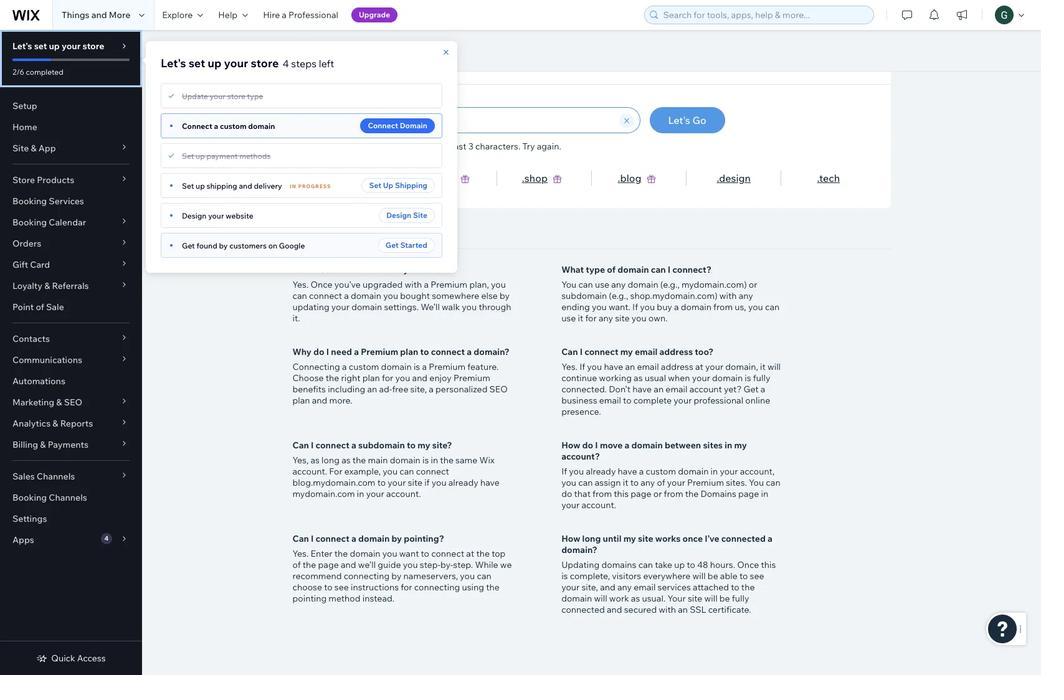 Task type: locate. For each thing, give the bounding box(es) containing it.
2 horizontal spatial from
[[714, 302, 733, 313]]

as up blog.mydomain.com
[[342, 455, 351, 466]]

secured
[[624, 604, 657, 616]]

you inside can i connect my email address too? yes. if you have an email address at your domain, it will continue working as usual when your domain is fully connected. don't have an email account yet? get a business email to complete your professional online presence.
[[587, 361, 602, 373]]

& right loyalty
[[44, 280, 50, 292]]

contacts button
[[0, 328, 142, 350]]

0 vertical spatial your
[[322, 141, 341, 152]]

1 horizontal spatial let's
[[161, 56, 186, 70]]

go
[[693, 114, 706, 127]]

what for what domain do you want to connect to things and more?
[[308, 42, 340, 58]]

somewhere
[[432, 290, 479, 302]]

of down between
[[657, 477, 665, 489]]

your down too?
[[705, 361, 724, 373]]

i inside what type of domain can i connect? you can use any domain (e.g., mydomain.com) or subdomain (e.g., shop.mydomain.com) with any ending you want. if you buy a domain from us, you can use it for any site you own.
[[668, 264, 671, 275]]

i left connect?
[[668, 264, 671, 275]]

0 horizontal spatial page
[[318, 560, 339, 571]]

connect up site. on the left top
[[480, 42, 529, 58]]

subdomain inside can i connect a subdomain to my site? yes, as long as the main domain is in the same wix account. for example, you can connect blog.mydomain.com to your site if you already have mydomain.com in your account.
[[358, 440, 405, 451]]

can i connect my email address too? yes. if you have an email address at your domain, it will continue working as usual when your domain is fully connected. don't have an email account yet? get a business email to complete your professional online presence.
[[562, 346, 781, 418]]

type up ending
[[586, 264, 605, 275]]

for right the right
[[382, 373, 393, 384]]

this right able
[[761, 560, 776, 571]]

sidebar element
[[0, 30, 142, 676]]

type down let's set up your store 4 steps left
[[247, 91, 263, 101]]

premium inside how do i move a domain between sites in my account? if you already have a custom domain in your account, you can assign it to any of your premium sites. you can do that from this page or from the domains page in your account.
[[687, 477, 724, 489]]

use inside can i use a domain i already have? yes. once you've upgraded with a premium plan, you can connect a domain you bought somewhere else by updating your domain settings. we'll walk you through it.
[[316, 264, 330, 275]]

how for domain?
[[562, 533, 580, 545]]

0 horizontal spatial once
[[311, 279, 333, 290]]

connect down update
[[182, 121, 212, 131]]

card
[[30, 259, 50, 270]]

connect
[[480, 42, 529, 58], [309, 290, 342, 302], [431, 346, 465, 358], [585, 346, 619, 358], [316, 440, 350, 451], [416, 466, 449, 477], [316, 533, 350, 545], [431, 548, 464, 560]]

started
[[400, 241, 427, 250]]

if
[[633, 302, 638, 313], [580, 361, 585, 373], [562, 466, 567, 477]]

get for get started
[[386, 241, 399, 250]]

& inside dropdown button
[[44, 280, 50, 292]]

1 vertical spatial let's
[[161, 56, 186, 70]]

0 vertical spatial 4
[[283, 57, 289, 70]]

design up questions
[[387, 211, 411, 220]]

with inside what type of domain can i connect? you can use any domain (e.g., mydomain.com) or subdomain (e.g., shop.mydomain.com) with any ending you want. if you buy a domain from us, you can use it for any site you own.
[[720, 290, 737, 302]]

0 horizontal spatial online
[[427, 172, 456, 184]]

1 horizontal spatial connect
[[368, 121, 398, 130]]

0 horizontal spatial or
[[654, 489, 662, 500]]

0 vertical spatial custom
[[220, 121, 247, 131]]

connect inside why do i need a premium plan to connect a domain? connecting a custom domain is a premium feature. choose the right plan for you and enjoy premium benefits including an ad-free site, a personalized seo plan and more.
[[431, 346, 465, 358]]

&
[[31, 143, 37, 154], [44, 280, 50, 292], [56, 397, 62, 408], [53, 418, 58, 429], [40, 439, 46, 451]]

mydomain.com
[[293, 489, 355, 500]]

how up updating
[[562, 533, 580, 545]]

a
[[282, 9, 287, 21], [559, 59, 565, 72], [214, 121, 218, 131], [332, 264, 337, 275], [424, 279, 429, 290], [344, 290, 349, 302], [674, 302, 679, 313], [354, 346, 359, 358], [467, 346, 472, 358], [342, 361, 347, 373], [422, 361, 427, 373], [429, 384, 434, 395], [761, 384, 765, 395], [351, 440, 356, 451], [625, 440, 630, 451], [639, 466, 644, 477], [351, 533, 356, 545], [768, 533, 773, 545]]

once right hours.
[[737, 560, 759, 571]]

can i connect a domain by pointing? yes. enter the domain you want to connect at the top of the page and we'll guide you step-by-step. while we recommend connecting by nameservers, you can choose to see instructions for connecting using the pointing method instead.
[[293, 533, 512, 604]]

2 horizontal spatial if
[[633, 302, 638, 313]]

address inside the what domain do you want to connect to things and more? enter the web address you want for your site. it can be a domain you want to buy or one you already own.
[[374, 59, 411, 72]]

your left site. on the left top
[[473, 59, 494, 72]]

site, inside how long until my site works once i've connected a domain? updating domains can take up to 48 hours. once this is complete, visitors everywhere will be able to see your site, and any email services attached to the domain will work as usual. your site will be fully connected and secured with an ssl certificate.
[[582, 582, 598, 593]]

1 horizontal spatial what
[[562, 264, 584, 275]]

be inside the what domain do you want to connect to things and more? enter the web address you want for your site. it can be a domain you want to buy or one you already own.
[[545, 59, 557, 72]]

can left take
[[639, 560, 653, 571]]

1 horizontal spatial design
[[387, 211, 411, 220]]

1 vertical spatial channels
[[49, 492, 87, 504]]

6 . from the left
[[817, 172, 819, 184]]

my
[[620, 346, 633, 358], [418, 440, 430, 451], [734, 440, 747, 451], [624, 533, 636, 545]]

0 horizontal spatial fully
[[732, 593, 749, 604]]

domain? for how long until my site works once i've connected a domain?
[[562, 545, 597, 556]]

it right the domain,
[[760, 361, 766, 373]]

usual
[[645, 373, 666, 384]]

more.
[[329, 395, 353, 406]]

3 . from the left
[[522, 172, 525, 184]]

2 design from the left
[[182, 211, 207, 220]]

how
[[562, 440, 580, 451], [562, 533, 580, 545]]

once up updating
[[311, 279, 333, 290]]

you
[[408, 42, 430, 58], [414, 59, 431, 72], [604, 59, 621, 72], [711, 59, 728, 72], [491, 279, 506, 290], [383, 290, 398, 302], [462, 302, 477, 313], [592, 302, 607, 313], [640, 302, 655, 313], [748, 302, 763, 313], [632, 313, 647, 324], [587, 361, 602, 373], [395, 373, 410, 384], [383, 466, 398, 477], [569, 466, 584, 477], [432, 477, 447, 489], [562, 477, 576, 489], [382, 548, 397, 560], [403, 560, 418, 571], [460, 571, 475, 582]]

0 vertical spatial site,
[[410, 384, 427, 395]]

domain? up 'feature.'
[[474, 346, 510, 358]]

gift
[[12, 259, 28, 270]]

custom inside why do i need a premium plan to connect a domain? connecting a custom domain is a premium feature. choose the right plan for you and enjoy premium benefits including an ad-free site, a personalized seo plan and more.
[[349, 361, 379, 373]]

0 horizontal spatial your
[[322, 141, 341, 152]]

a inside can i connect a domain by pointing? yes. enter the domain you want to connect at the top of the page and we'll guide you step-by-step. while we recommend connecting by nameservers, you can choose to see instructions for connecting using the pointing method instead.
[[351, 533, 356, 545]]

0 horizontal spatial with
[[405, 279, 422, 290]]

this inside how long until my site works once i've connected a domain? updating domains can take up to 48 hours. once this is complete, visitors everywhere will be able to see your site, and any email services attached to the domain will work as usual. your site will be fully connected and secured with an ssl certificate.
[[761, 560, 776, 571]]

4 . from the left
[[618, 172, 620, 184]]

an left ad-
[[367, 384, 377, 395]]

long inside can i connect a subdomain to my site? yes, as long as the main domain is in the same wix account. for example, you can connect blog.mydomain.com to your site if you already have mydomain.com in your account.
[[322, 455, 340, 466]]

0 vertical spatial domain?
[[474, 346, 510, 358]]

set up update
[[189, 56, 205, 70]]

0 horizontal spatial long
[[322, 455, 340, 466]]

1 vertical spatial you
[[749, 477, 764, 489]]

have?
[[410, 264, 435, 275]]

0 horizontal spatial get
[[182, 241, 195, 250]]

any inside how do i move a domain between sites in my account? if you already have a custom domain in your account, you can assign it to any of your premium sites. you can do that from this page or from the domains page in your account.
[[641, 477, 655, 489]]

what inside what type of domain can i connect? you can use any domain (e.g., mydomain.com) or subdomain (e.g., shop.mydomain.com) with any ending you want. if you buy a domain from us, you can use it for any site you own.
[[562, 264, 584, 275]]

0 horizontal spatial 4
[[104, 535, 108, 543]]

can inside can i connect a subdomain to my site? yes, as long as the main domain is in the same wix account. for example, you can connect blog.mydomain.com to your site if you already have mydomain.com in your account.
[[400, 466, 414, 477]]

i up recommend
[[311, 533, 314, 545]]

automations
[[12, 376, 65, 387]]

up up the completed
[[49, 41, 60, 52]]

connect for connect a custom domain
[[182, 121, 212, 131]]

the left the right
[[326, 373, 339, 384]]

channels up settings link
[[49, 492, 87, 504]]

as
[[634, 373, 643, 384], [311, 455, 320, 466], [342, 455, 351, 466], [631, 593, 640, 604]]

2 vertical spatial at
[[466, 548, 474, 560]]

0 vertical spatial once
[[311, 279, 333, 290]]

0 horizontal spatial what
[[308, 42, 340, 58]]

1 connect from the left
[[368, 121, 398, 130]]

if inside what type of domain can i connect? you can use any domain (e.g., mydomain.com) or subdomain (e.g., shop.mydomain.com) with any ending you want. if you buy a domain from us, you can use it for any site you own.
[[633, 302, 638, 313]]

get inside button
[[386, 241, 399, 250]]

5 . from the left
[[717, 172, 719, 184]]

the down site?
[[440, 455, 454, 466]]

yes. up recommend
[[293, 548, 309, 560]]

1 vertical spatial booking
[[12, 217, 47, 228]]

booking calendar button
[[0, 212, 142, 233]]

2 horizontal spatial store
[[251, 56, 279, 70]]

booking inside booking services link
[[12, 196, 47, 207]]

enter left web
[[308, 59, 333, 72]]

account. inside how do i move a domain between sites in my account? if you already have a custom domain in your account, you can assign it to any of your premium sites. you can do that from this page or from the domains page in your account.
[[582, 500, 616, 511]]

domain? inside how long until my site works once i've connected a domain? updating domains can take up to 48 hours. once this is complete, visitors everywhere will be able to see your site, and any email services attached to the domain will work as usual. your site will be fully connected and secured with an ssl certificate.
[[562, 545, 597, 556]]

complete,
[[570, 571, 610, 582]]

address up when
[[660, 346, 693, 358]]

completed
[[26, 67, 63, 77]]

do left that
[[562, 489, 572, 500]]

plan right the right
[[363, 373, 380, 384]]

booking down store
[[12, 196, 47, 207]]

2 vertical spatial or
[[654, 489, 662, 500]]

connect up enjoy
[[431, 346, 465, 358]]

own. down search for tools, apps, help & more... 'field'
[[767, 59, 789, 72]]

a right hire
[[282, 9, 287, 21]]

plan up free
[[400, 346, 418, 358]]

feature.
[[468, 361, 499, 373]]

get left started
[[386, 241, 399, 250]]

up inside 'sidebar' element
[[49, 41, 60, 52]]

let's for let's set up your store 4 steps left
[[161, 56, 186, 70]]

for inside what type of domain can i connect? you can use any domain (e.g., mydomain.com) or subdomain (e.g., shop.mydomain.com) with any ending you want. if you buy a domain from us, you can use it for any site you own.
[[585, 313, 597, 324]]

site inside can i connect a subdomain to my site? yes, as long as the main domain is in the same wix account. for example, you can connect blog.mydomain.com to your site if you already have mydomain.com in your account.
[[408, 477, 423, 489]]

top
[[492, 548, 506, 560]]

do inside why do i need a premium plan to connect a domain? connecting a custom domain is a premium feature. choose the right plan for you and enjoy premium benefits including an ad-free site, a personalized seo plan and more.
[[313, 346, 324, 358]]

set left shipping
[[182, 181, 194, 190]]

the right left
[[335, 59, 350, 72]]

store
[[83, 41, 104, 52], [251, 56, 279, 70], [227, 91, 245, 101]]

a up payment
[[214, 121, 218, 131]]

i inside how do i move a domain between sites in my account? if you already have a custom domain in your account, you can assign it to any of your premium sites. you can do that from this page or from the domains page in your account.
[[595, 440, 598, 451]]

and left more?
[[590, 42, 613, 58]]

if right want.
[[633, 302, 638, 313]]

again.
[[537, 141, 561, 152]]

let's inside button
[[668, 114, 690, 127]]

0 horizontal spatial (e.g.,
[[609, 290, 628, 302]]

yes. for can i connect my email address too? yes. if you have an email address at your domain, it will continue working as usual when your domain is fully connected. don't have an email account yet? get a business email to complete your professional online presence.
[[562, 361, 578, 373]]

the left domains
[[685, 489, 699, 500]]

this inside how do i move a domain between sites in my account? if you already have a custom domain in your account, you can assign it to any of your premium sites. you can do that from this page or from the domains page in your account.
[[614, 489, 629, 500]]

ssl
[[690, 604, 706, 616]]

connect up working
[[585, 346, 619, 358]]

as inside can i connect my email address too? yes. if you have an email address at your domain, it will continue working as usual when your domain is fully connected. don't have an email account yet? get a business email to complete your professional online presence.
[[634, 373, 643, 384]]

custom down need
[[349, 361, 379, 373]]

0 vertical spatial plan
[[400, 346, 418, 358]]

tech
[[819, 172, 840, 184]]

seo inside why do i need a premium plan to connect a domain? connecting a custom domain is a premium feature. choose the right plan for you and enjoy premium benefits including an ad-free site, a personalized seo plan and more.
[[490, 384, 508, 395]]

0 vertical spatial or
[[680, 59, 689, 72]]

at down too?
[[695, 361, 703, 373]]

a right the it
[[559, 59, 565, 72]]

set up shipping
[[369, 181, 427, 190]]

a down connect?
[[674, 302, 679, 313]]

2 horizontal spatial account.
[[582, 500, 616, 511]]

& left app
[[31, 143, 37, 154]]

too?
[[695, 346, 714, 358]]

1 horizontal spatial connecting
[[414, 582, 460, 593]]

0 horizontal spatial connect
[[182, 121, 212, 131]]

connect?
[[673, 264, 712, 275]]

i inside can i connect a domain by pointing? yes. enter the domain you want to connect at the top of the page and we'll guide you step-by-step. while we recommend connecting by nameservers, you can choose to see instructions for connecting using the pointing method instead.
[[311, 533, 314, 545]]

connect inside button
[[368, 121, 398, 130]]

. for online
[[425, 172, 427, 184]]

2/6 completed
[[12, 67, 63, 77]]

1 horizontal spatial store
[[227, 91, 245, 101]]

let's inside 'sidebar' element
[[12, 41, 32, 52]]

i
[[311, 264, 314, 275], [373, 264, 375, 275], [668, 264, 671, 275], [326, 346, 329, 358], [580, 346, 583, 358], [311, 440, 314, 451], [595, 440, 598, 451], [311, 533, 314, 545]]

update
[[182, 91, 208, 101]]

connect for connect domain
[[368, 121, 398, 130]]

the inside how long until my site works once i've connected a domain? updating domains can take up to 48 hours. once this is complete, visitors everywhere will be able to see your site, and any email services attached to the domain will work as usual. your site will be fully connected and secured with an ssl certificate.
[[741, 582, 755, 593]]

let's left go
[[668, 114, 690, 127]]

online right yet?
[[746, 395, 770, 406]]

account?
[[562, 451, 600, 462]]

i inside why do i need a premium plan to connect a domain? connecting a custom domain is a premium feature. choose the right plan for you and enjoy premium benefits including an ad-free site, a personalized seo plan and more.
[[326, 346, 329, 358]]

1 horizontal spatial site,
[[582, 582, 598, 593]]

your right usual.
[[668, 593, 686, 604]]

1 vertical spatial site
[[413, 211, 427, 220]]

i left need
[[326, 346, 329, 358]]

1 vertical spatial or
[[749, 279, 757, 290]]

1 horizontal spatial with
[[659, 604, 676, 616]]

products
[[37, 174, 74, 186]]

my inside how do i move a domain between sites in my account? if you already have a custom domain in your account, you can assign it to any of your premium sites. you can do that from this page or from the domains page in your account.
[[734, 440, 747, 451]]

choose
[[293, 582, 322, 593]]

enter up recommend
[[311, 548, 332, 560]]

0 horizontal spatial subdomain
[[358, 440, 405, 451]]

with right shop.mydomain.com) at the top of page
[[720, 290, 737, 302]]

1 . from the left
[[334, 172, 336, 184]]

store for let's set up your store 4 steps left
[[251, 56, 279, 70]]

things inside the what domain do you want to connect to things and more? enter the web address you want for your site. it can be a domain you want to buy or one you already own.
[[547, 42, 587, 58]]

2 how from the top
[[562, 533, 580, 545]]

in
[[725, 440, 732, 451], [431, 455, 438, 466], [711, 466, 718, 477], [357, 489, 364, 500], [761, 489, 768, 500]]

2 vertical spatial let's
[[668, 114, 690, 127]]

my inside how long until my site works once i've connected a domain? updating domains can take up to 48 hours. once this is complete, visitors everywhere will be able to see your site, and any email services attached to the domain will work as usual. your site will be fully connected and secured with an ssl certificate.
[[624, 533, 636, 545]]

2 horizontal spatial plan
[[400, 346, 418, 358]]

do inside the what domain do you want to connect to things and more? enter the web address you want for your site. it can be a domain you want to buy or one you already own.
[[390, 42, 406, 58]]

1 horizontal spatial own.
[[767, 59, 789, 72]]

can up ending
[[579, 279, 593, 290]]

set for set up shipping
[[369, 181, 381, 190]]

it inside can i connect my email address too? yes. if you have an email address at your domain, it will continue working as usual when your domain is fully connected. don't have an email account yet? get a business email to complete your professional online presence.
[[760, 361, 766, 373]]

1 vertical spatial store
[[251, 56, 279, 70]]

do up connecting
[[313, 346, 324, 358]]

wix
[[479, 455, 495, 466]]

the inside why do i need a premium plan to connect a domain? connecting a custom domain is a premium feature. choose the right plan for you and enjoy premium benefits including an ad-free site, a personalized seo plan and more.
[[326, 373, 339, 384]]

own. down shop.mydomain.com) at the top of page
[[649, 313, 668, 324]]

orders button
[[0, 233, 142, 254]]

get left found
[[182, 241, 195, 250]]

i inside can i connect a subdomain to my site? yes, as long as the main domain is in the same wix account. for example, you can connect blog.mydomain.com to your site if you already have mydomain.com in your account.
[[311, 440, 314, 451]]

will inside can i connect my email address too? yes. if you have an email address at your domain, it will continue working as usual when your domain is fully connected. don't have an email account yet? get a business email to complete your professional online presence.
[[768, 361, 781, 373]]

fully down able
[[732, 593, 749, 604]]

channels for booking channels
[[49, 492, 87, 504]]

yes. inside can i use a domain i already have? yes. once you've upgraded with a premium plan, you can connect a domain you bought somewhere else by updating your domain settings. we'll walk you through it.
[[293, 279, 309, 290]]

your down updating
[[562, 582, 580, 593]]

let's for let's set up your store
[[12, 41, 32, 52]]

1 horizontal spatial type
[[586, 264, 605, 275]]

& for site
[[31, 143, 37, 154]]

plan,
[[469, 279, 489, 290]]

1 vertical spatial set
[[189, 56, 205, 70]]

have inside how do i move a domain between sites in my account? if you already have a custom domain in your account, you can assign it to any of your premium sites. you can do that from this page or from the domains page in your account.
[[618, 466, 637, 477]]

can inside can i use a domain i already have? yes. once you've upgraded with a premium plan, you can connect a domain you bought somewhere else by updating your domain settings. we'll walk you through it.
[[293, 264, 309, 275]]

it left want.
[[578, 313, 583, 324]]

& right 'billing'
[[40, 439, 46, 451]]

2 vertical spatial booking
[[12, 492, 47, 504]]

0 horizontal spatial domain?
[[474, 346, 510, 358]]

booking channels link
[[0, 487, 142, 508]]

with down services
[[659, 604, 676, 616]]

connected down complete,
[[562, 604, 605, 616]]

let's go
[[668, 114, 706, 127]]

can up shop.mydomain.com) at the top of page
[[651, 264, 666, 275]]

design site
[[387, 211, 427, 220]]

2 vertical spatial store
[[227, 91, 245, 101]]

if inside can i connect my email address too? yes. if you have an email address at your domain, it will continue working as usual when your domain is fully connected. don't have an email account yet? get a business email to complete your professional online presence.
[[580, 361, 585, 373]]

enter inside the what domain do you want to connect to things and more? enter the web address you want for your site. it can be a domain you want to buy or one you already own.
[[308, 59, 333, 72]]

1 vertical spatial things
[[547, 42, 587, 58]]

the up choose at left
[[303, 560, 316, 571]]

can for can i connect my email address too? yes. if you have an email address at your domain, it will continue working as usual when your domain is fully connected. don't have an email account yet? get a business email to complete your professional online presence.
[[562, 346, 578, 358]]

will right the domain,
[[768, 361, 781, 373]]

0 horizontal spatial seo
[[64, 397, 82, 408]]

1 vertical spatial custom
[[349, 361, 379, 373]]

0 horizontal spatial own.
[[649, 313, 668, 324]]

1 horizontal spatial your
[[668, 593, 686, 604]]

let's
[[12, 41, 32, 52], [161, 56, 186, 70], [668, 114, 690, 127]]

want inside can i connect a domain by pointing? yes. enter the domain you want to connect at the top of the page and we'll guide you step-by-step. while we recommend connecting by nameservers, you can choose to see instructions for connecting using the pointing method instead.
[[399, 548, 419, 560]]

premium left sites.
[[687, 477, 724, 489]]

2 . from the left
[[425, 172, 427, 184]]

yet?
[[724, 384, 742, 395]]

1 horizontal spatial connected
[[721, 533, 766, 545]]

use up want.
[[595, 279, 610, 290]]

services
[[658, 582, 691, 593]]

0 vertical spatial own.
[[767, 59, 789, 72]]

0 vertical spatial channels
[[37, 471, 75, 482]]

0 horizontal spatial connected
[[562, 604, 605, 616]]

can for can i use a domain i already have? yes. once you've upgraded with a premium plan, you can connect a domain you bought somewhere else by updating your domain settings. we'll walk you through it.
[[293, 264, 309, 275]]

email down working
[[599, 395, 621, 406]]

1 horizontal spatial see
[[750, 571, 764, 582]]

sites
[[703, 440, 723, 451]]

1 horizontal spatial set
[[189, 56, 205, 70]]

buy inside the what domain do you want to connect to things and more? enter the web address you want for your site. it can be a domain you want to buy or one you already own.
[[660, 59, 677, 72]]

working
[[599, 373, 632, 384]]

yes. inside can i connect my email address too? yes. if you have an email address at your domain, it will continue working as usual when your domain is fully connected. don't have an email account yet? get a business email to complete your professional online presence.
[[562, 361, 578, 373]]

email inside how long until my site works once i've connected a domain? updating domains can take up to 48 hours. once this is complete, visitors everywhere will be able to see your site, and any email services attached to the domain will work as usual. your site will be fully connected and secured with an ssl certificate.
[[634, 582, 656, 593]]

online
[[427, 172, 456, 184], [746, 395, 770, 406]]

0 horizontal spatial store
[[83, 41, 104, 52]]

booking inside booking calendar popup button
[[12, 217, 47, 228]]

& for billing
[[40, 439, 46, 451]]

can right 'step.'
[[477, 571, 492, 582]]

1 horizontal spatial custom
[[349, 361, 379, 373]]

1 horizontal spatial seo
[[490, 384, 508, 395]]

1 vertical spatial yes.
[[562, 361, 578, 373]]

1 how from the top
[[562, 440, 580, 451]]

2 horizontal spatial be
[[720, 593, 730, 604]]

can inside can i connect my email address too? yes. if you have an email address at your domain, it will continue working as usual when your domain is fully connected. don't have an email account yet? get a business email to complete your professional online presence.
[[562, 346, 578, 358]]

payments
[[48, 439, 88, 451]]

2 connect from the left
[[182, 121, 212, 131]]

1 vertical spatial subdomain
[[358, 440, 405, 451]]

through
[[479, 302, 511, 313]]

1 horizontal spatial 4
[[283, 57, 289, 70]]

can inside can i connect a subdomain to my site? yes, as long as the main domain is in the same wix account. for example, you can connect blog.mydomain.com to your site if you already have mydomain.com in your account.
[[293, 440, 309, 451]]

0 horizontal spatial you
[[562, 279, 577, 290]]

a right updating
[[344, 290, 349, 302]]

0 vertical spatial subdomain
[[562, 290, 607, 302]]

a inside how long until my site works once i've connected a domain? updating domains can take up to 48 hours. once this is complete, visitors everywhere will be able to see your site, and any email services attached to the domain will work as usual. your site will be fully connected and secured with an ssl certificate.
[[768, 533, 773, 545]]

2 horizontal spatial let's
[[668, 114, 690, 127]]

your down you've
[[331, 302, 350, 313]]

buy
[[660, 59, 677, 72], [657, 302, 672, 313]]

0 horizontal spatial see
[[334, 582, 349, 593]]

if down account?
[[562, 466, 567, 477]]

48
[[697, 560, 708, 571]]

4
[[283, 57, 289, 70], [104, 535, 108, 543]]

in
[[290, 183, 297, 189]]

choose
[[293, 373, 324, 384]]

account
[[690, 384, 722, 395]]

benefits
[[293, 384, 326, 395]]

can left assign
[[578, 477, 593, 489]]

more
[[109, 9, 130, 21]]

or inside how do i move a domain between sites in my account? if you already have a custom domain in your account, you can assign it to any of your premium sites. you can do that from this page or from the domains page in your account.
[[654, 489, 662, 500]]

walk
[[442, 302, 460, 313]]

domain? for why do i need a premium plan to connect a domain?
[[474, 346, 510, 358]]

1 vertical spatial buy
[[657, 302, 672, 313]]

1 vertical spatial address
[[660, 346, 693, 358]]

site.
[[496, 59, 515, 72]]

by right else
[[500, 290, 510, 302]]

have right don't
[[633, 384, 652, 395]]

site right ending
[[615, 313, 630, 324]]

get started button
[[378, 238, 435, 253]]

a inside can i connect my email address too? yes. if you have an email address at your domain, it will continue working as usual when your domain is fully connected. don't have an email account yet? get a business email to complete your professional online presence.
[[761, 384, 765, 395]]

billing
[[12, 439, 38, 451]]

0 horizontal spatial site
[[12, 143, 29, 154]]

2 booking from the top
[[12, 217, 47, 228]]

nameservers,
[[404, 571, 458, 582]]

domain inside can i connect a subdomain to my site? yes, as long as the main domain is in the same wix account. for example, you can connect blog.mydomain.com to your site if you already have mydomain.com in your account.
[[390, 455, 421, 466]]

Search for tools, apps, help & more... field
[[660, 6, 870, 24]]

connect inside can i use a domain i already have? yes. once you've upgraded with a premium plan, you can connect a domain you bought somewhere else by updating your domain settings. we'll walk you through it.
[[309, 290, 342, 302]]

0 horizontal spatial this
[[614, 489, 629, 500]]

own. inside the what domain do you want to connect to things and more? enter the web address you want for your site. it can be a domain you want to buy or one you already own.
[[767, 59, 789, 72]]

1 design from the left
[[387, 211, 411, 220]]

pointing
[[293, 593, 327, 604]]

any
[[611, 279, 626, 290], [739, 290, 753, 302], [599, 313, 613, 324], [641, 477, 655, 489], [618, 582, 632, 593]]

site inside dropdown button
[[12, 143, 29, 154]]

you inside why do i need a premium plan to connect a domain? connecting a custom domain is a premium feature. choose the right plan for you and enjoy premium benefits including an ad-free site, a personalized seo plan and more.
[[395, 373, 410, 384]]

e.g. mystunningwebsite.com field
[[314, 108, 617, 133]]

0 horizontal spatial things
[[62, 9, 89, 21]]

can up it. on the top of the page
[[293, 290, 307, 302]]

2 horizontal spatial at
[[695, 361, 703, 373]]

or
[[680, 59, 689, 72], [749, 279, 757, 290], [654, 489, 662, 500]]

custom inside how do i move a domain between sites in my account? if you already have a custom domain in your account, you can assign it to any of your premium sites. you can do that from this page or from the domains page in your account.
[[646, 466, 676, 477]]

1 booking from the top
[[12, 196, 47, 207]]

and left we'll
[[341, 560, 356, 571]]

0 horizontal spatial site,
[[410, 384, 427, 395]]

how for account?
[[562, 440, 580, 451]]

0 vertical spatial yes.
[[293, 279, 309, 290]]

& for marketing
[[56, 397, 62, 408]]

step-
[[420, 560, 441, 571]]

or left one
[[680, 59, 689, 72]]

domain? up updating
[[562, 545, 597, 556]]

1 vertical spatial domain?
[[562, 545, 597, 556]]

blog.mydomain.com
[[293, 477, 375, 489]]

can for can i connect a subdomain to my site? yes, as long as the main domain is in the same wix account. for example, you can connect blog.mydomain.com to your site if you already have mydomain.com in your account.
[[293, 440, 309, 451]]

2 vertical spatial address
[[661, 361, 693, 373]]

i left move at right bottom
[[595, 440, 598, 451]]

store products
[[12, 174, 74, 186]]

page up choose at left
[[318, 560, 339, 571]]

is right yet?
[[745, 373, 751, 384]]

until
[[603, 533, 622, 545]]

1 vertical spatial 4
[[104, 535, 108, 543]]

set
[[182, 151, 194, 160], [369, 181, 381, 190], [182, 181, 194, 190]]

0 vertical spatial booking
[[12, 196, 47, 207]]

calendar
[[49, 217, 86, 228]]

3 booking from the top
[[12, 492, 47, 504]]

this right that
[[614, 489, 629, 500]]

as right work
[[631, 593, 640, 604]]

0 vertical spatial let's
[[12, 41, 32, 52]]

see inside can i connect a domain by pointing? yes. enter the domain you want to connect at the top of the page and we'll guide you step-by-step. while we recommend connecting by nameservers, you can choose to see instructions for connecting using the pointing method instead.
[[334, 582, 349, 593]]

2 vertical spatial use
[[562, 313, 576, 324]]

1 horizontal spatial subdomain
[[562, 290, 607, 302]]

bought
[[400, 290, 430, 302]]

custom down between
[[646, 466, 676, 477]]

2 horizontal spatial custom
[[646, 466, 676, 477]]

1 horizontal spatial this
[[761, 560, 776, 571]]

. shop
[[522, 172, 548, 184]]

1 horizontal spatial at
[[466, 548, 474, 560]]

loyalty & referrals
[[12, 280, 89, 292]]

0 vertical spatial site
[[12, 143, 29, 154]]

1 horizontal spatial or
[[680, 59, 689, 72]]

is inside why do i need a premium plan to connect a domain? connecting a custom domain is a premium feature. choose the right plan for you and enjoy premium benefits including an ad-free site, a personalized seo plan and more.
[[414, 361, 420, 373]]

what for what type of domain can i connect?
[[562, 264, 584, 275]]

0 horizontal spatial at
[[437, 141, 445, 152]]

up right take
[[674, 560, 685, 571]]

set inside 'sidebar' element
[[34, 41, 47, 52]]

own. inside what type of domain can i connect? you can use any domain (e.g., mydomain.com) or subdomain (e.g., shop.mydomain.com) with any ending you want. if you buy a domain from us, you can use it for any site you own.
[[649, 313, 668, 324]]

your inside can i use a domain i already have? yes. once you've upgraded with a premium plan, you can connect a domain you bought somewhere else by updating your domain settings. we'll walk you through it.
[[331, 302, 350, 313]]

once
[[311, 279, 333, 290], [737, 560, 759, 571]]

from left domains
[[664, 489, 683, 500]]

2 vertical spatial it
[[623, 477, 628, 489]]

from right that
[[593, 489, 612, 500]]



Task type: vqa. For each thing, say whether or not it's contained in the screenshot.


Task type: describe. For each thing, give the bounding box(es) containing it.
enter inside can i connect a domain by pointing? yes. enter the domain you want to connect at the top of the page and we'll guide you step-by-step. while we recommend connecting by nameservers, you can choose to see instructions for connecting using the pointing method instead.
[[311, 548, 332, 560]]

else
[[481, 290, 498, 302]]

account,
[[740, 466, 775, 477]]

set for set up shipping and delivery
[[182, 181, 194, 190]]

your down when
[[674, 395, 692, 406]]

type inside what type of domain can i connect? you can use any domain (e.g., mydomain.com) or subdomain (e.g., shop.mydomain.com) with any ending you want. if you buy a domain from us, you can use it for any site you own.
[[586, 264, 605, 275]]

do left move at right bottom
[[582, 440, 593, 451]]

example,
[[345, 466, 381, 477]]

connect up recommend
[[316, 533, 350, 545]]

presence.
[[562, 406, 601, 418]]

0 horizontal spatial from
[[593, 489, 612, 500]]

channels for sales channels
[[37, 471, 75, 482]]

one
[[692, 59, 709, 72]]

up up the update your store type
[[208, 56, 222, 70]]

i've
[[705, 533, 719, 545]]

by up guide
[[392, 533, 402, 545]]

it inside how do i move a domain between sites in my account? if you already have a custom domain in your account, you can assign it to any of your premium sites. you can do that from this page or from the domains page in your account.
[[623, 477, 628, 489]]

can right sites.
[[766, 477, 781, 489]]

1 horizontal spatial from
[[664, 489, 683, 500]]

to inside can i connect my email address too? yes. if you have an email address at your domain, it will continue working as usual when your domain is fully connected. don't have an email account yet? get a business email to complete your professional online presence.
[[623, 395, 632, 406]]

the right using on the left of the page
[[486, 582, 500, 593]]

app
[[38, 143, 56, 154]]

sales channels
[[12, 471, 75, 482]]

if inside how do i move a domain between sites in my account? if you already have a custom domain in your account, you can assign it to any of your premium sites. you can do that from this page or from the domains page in your account.
[[562, 466, 567, 477]]

domain inside why do i need a premium plan to connect a domain? connecting a custom domain is a premium feature. choose the right plan for you and enjoy premium benefits including an ad-free site, a personalized seo plan and more.
[[381, 361, 412, 373]]

asked
[[353, 227, 384, 241]]

will left work
[[594, 593, 607, 604]]

should
[[375, 141, 403, 152]]

update your store type
[[182, 91, 263, 101]]

2 horizontal spatial page
[[738, 489, 759, 500]]

once inside how long until my site works once i've connected a domain? updating domains can take up to 48 hours. once this is complete, visitors everywhere will be able to see your site, and any email services attached to the domain will work as usual. your site will be fully connected and secured with an ssl certificate.
[[737, 560, 759, 571]]

. for tech
[[817, 172, 819, 184]]

by-
[[441, 560, 453, 571]]

already inside the what domain do you want to connect to things and more? enter the web address you want for your site. it can be a domain you want to buy or one you already own.
[[731, 59, 765, 72]]

usual.
[[642, 593, 666, 604]]

is inside how long until my site works once i've connected a domain? updating domains can take up to 48 hours. once this is complete, visitors everywhere will be able to see your site, and any email services attached to the domain will work as usual. your site will be fully connected and secured with an ssl certificate.
[[562, 571, 568, 582]]

0 horizontal spatial connecting
[[344, 571, 390, 582]]

will down "48"
[[705, 593, 718, 604]]

yes. for can i connect a domain by pointing? yes. enter the domain you want to connect at the top of the page and we'll guide you step-by-step. while we recommend connecting by nameservers, you can choose to see instructions for connecting using the pointing method instead.
[[293, 548, 309, 560]]

design for design site
[[387, 211, 411, 220]]

. for blog
[[618, 172, 620, 184]]

site inside what type of domain can i connect? you can use any domain (e.g., mydomain.com) or subdomain (e.g., shop.mydomain.com) with any ending you want. if you buy a domain from us, you can use it for any site you own.
[[615, 313, 630, 324]]

characters.
[[475, 141, 521, 152]]

for inside why do i need a premium plan to connect a domain? connecting a custom domain is a premium feature. choose the right plan for you and enjoy premium benefits including an ad-free site, a personalized seo plan and more.
[[382, 373, 393, 384]]

more?
[[615, 42, 653, 58]]

any inside how long until my site works once i've connected a domain? updating domains can take up to 48 hours. once this is complete, visitors everywhere will be able to see your site, and any email services attached to the domain will work as usual. your site will be fully connected and secured with an ssl certificate.
[[618, 582, 632, 593]]

have inside can i connect a subdomain to my site? yes, as long as the main domain is in the same wix account. for example, you can connect blog.mydomain.com to your site if you already have mydomain.com in your account.
[[480, 477, 500, 489]]

domains
[[602, 560, 637, 571]]

i inside can i connect my email address too? yes. if you have an email address at your domain, it will continue working as usual when your domain is fully connected. don't have an email account yet? get a business email to complete your professional online presence.
[[580, 346, 583, 358]]

can for can i connect a domain by pointing? yes. enter the domain you want to connect at the top of the page and we'll guide you step-by-step. while we recommend connecting by nameservers, you can choose to see instructions for connecting using the pointing method instead.
[[293, 533, 309, 545]]

contacts
[[12, 333, 50, 345]]

with inside how long until my site works once i've connected a domain? updating domains can take up to 48 hours. once this is complete, visitors everywhere will be able to see your site, and any email services attached to the domain will work as usual. your site will be fully connected and secured with an ssl certificate.
[[659, 604, 676, 616]]

setup
[[12, 100, 37, 112]]

an up don't
[[625, 361, 635, 373]]

connect down pointing?
[[431, 548, 464, 560]]

assign
[[595, 477, 621, 489]]

in right sites
[[725, 440, 732, 451]]

or inside what type of domain can i connect? you can use any domain (e.g., mydomain.com) or subdomain (e.g., shop.mydomain.com) with any ending you want. if you buy a domain from us, you can use it for any site you own.
[[749, 279, 757, 290]]

set for let's set up your store 4 steps left
[[189, 56, 205, 70]]

for
[[329, 466, 343, 477]]

& for loyalty
[[44, 280, 50, 292]]

set for set up payment methods
[[182, 151, 194, 160]]

i down frequently
[[311, 264, 314, 275]]

up
[[383, 181, 393, 190]]

at inside can i connect a domain by pointing? yes. enter the domain you want to connect at the top of the page and we'll guide you step-by-step. while we recommend connecting by nameservers, you can choose to see instructions for connecting using the pointing method instead.
[[466, 548, 474, 560]]

your inside how long until my site works once i've connected a domain? updating domains can take up to 48 hours. once this is complete, visitors everywhere will be able to see your site, and any email services attached to the domain will work as usual. your site will be fully connected and secured with an ssl certificate.
[[668, 593, 686, 604]]

how do i move a domain between sites in my account? if you already have a custom domain in your account, you can assign it to any of your premium sites. you can do that from this page or from the domains page in your account.
[[562, 440, 781, 511]]

and inside can i connect a domain by pointing? yes. enter the domain you want to connect at the top of the page and we'll guide you step-by-step. while we recommend connecting by nameservers, you can choose to see instructions for connecting using the pointing method instead.
[[341, 560, 356, 571]]

loyalty
[[12, 280, 42, 292]]

including
[[328, 384, 365, 395]]

and left more
[[91, 9, 107, 21]]

delivery
[[254, 181, 282, 190]]

as right yes,
[[311, 455, 320, 466]]

the left we'll
[[334, 548, 348, 560]]

why
[[293, 346, 312, 358]]

online inside can i connect my email address too? yes. if you have an email address at your domain, it will continue working as usual when your domain is fully connected. don't have an email account yet? get a business email to complete your professional online presence.
[[746, 395, 770, 406]]

a left the personalized in the left of the page
[[429, 384, 434, 395]]

booking for booking calendar
[[12, 217, 47, 228]]

in down the account,
[[761, 489, 768, 500]]

0 horizontal spatial account.
[[293, 466, 327, 477]]

quick access
[[51, 653, 106, 664]]

0 horizontal spatial custom
[[220, 121, 247, 131]]

get for get found by customers on google
[[182, 241, 195, 250]]

from inside what type of domain can i connect? you can use any domain (e.g., mydomain.com) or subdomain (e.g., shop.mydomain.com) with any ending you want. if you buy a domain from us, you can use it for any site you own.
[[714, 302, 733, 313]]

using
[[462, 582, 484, 593]]

booking services link
[[0, 191, 142, 212]]

seo inside dropdown button
[[64, 397, 82, 408]]

your inside the what domain do you want to connect to things and more? enter the web address you want for your site. it can be a domain you want to buy or one you already own.
[[473, 59, 494, 72]]

with inside can i use a domain i already have? yes. once you've upgraded with a premium plan, you can connect a domain you bought somewhere else by updating your domain settings. we'll walk you through it.
[[405, 279, 422, 290]]

billing & payments button
[[0, 434, 142, 456]]

settings
[[12, 513, 47, 525]]

in progress
[[290, 183, 331, 189]]

is inside can i connect my email address too? yes. if you have an email address at your domain, it will continue working as usual when your domain is fully connected. don't have an email account yet? get a business email to complete your professional online presence.
[[745, 373, 751, 384]]

a right assign
[[639, 466, 644, 477]]

email left 'account' at the bottom of the page
[[666, 384, 688, 395]]

you've
[[334, 279, 361, 290]]

see inside how long until my site works once i've connected a domain? updating domains can take up to 48 hours. once this is complete, visitors everywhere will be able to see your site, and any email services attached to the domain will work as usual. your site will be fully connected and secured with an ssl certificate.
[[750, 571, 764, 582]]

subdomain inside what type of domain can i connect? you can use any domain (e.g., mydomain.com) or subdomain (e.g., shop.mydomain.com) with any ending you want. if you buy a domain from us, you can use it for any site you own.
[[562, 290, 607, 302]]

connecting
[[293, 361, 340, 373]]

the inside how do i move a domain between sites in my account? if you already have a custom domain in your account, you can assign it to any of your premium sites. you can do that from this page or from the domains page in your account.
[[685, 489, 699, 500]]

design site button
[[379, 208, 435, 223]]

progress
[[298, 183, 331, 189]]

help button
[[211, 0, 256, 30]]

you inside what type of domain can i connect? you can use any domain (e.g., mydomain.com) or subdomain (e.g., shop.mydomain.com) with any ending you want. if you buy a domain from us, you can use it for any site you own.
[[562, 279, 577, 290]]

your down main
[[388, 477, 406, 489]]

store for let's set up your store
[[83, 41, 104, 52]]

0 vertical spatial at
[[437, 141, 445, 152]]

can inside can i connect a domain by pointing? yes. enter the domain you want to connect at the top of the page and we'll guide you step-by-step. while we recommend connecting by nameservers, you can choose to see instructions for connecting using the pointing method instead.
[[477, 571, 492, 582]]

connect inside the what domain do you want to connect to things and more? enter the web address you want for your site. it can be a domain you want to buy or one you already own.
[[480, 42, 529, 58]]

certificate.
[[708, 604, 751, 616]]

analytics & reports
[[12, 418, 93, 429]]

my inside can i connect a subdomain to my site? yes, as long as the main domain is in the same wix account. for example, you can connect blog.mydomain.com to your site if you already have mydomain.com in your account.
[[418, 440, 430, 451]]

connect inside can i connect my email address too? yes. if you have an email address at your domain, it will continue working as usual when your domain is fully connected. don't have an email account yet? get a business email to complete your professional online presence.
[[585, 346, 619, 358]]

set for let's set up your store
[[34, 41, 47, 52]]

your inside 'sidebar' element
[[62, 41, 81, 52]]

booking for booking channels
[[12, 492, 47, 504]]

at inside can i connect my email address too? yes. if you have an email address at your domain, it will continue working as usual when your domain is fully connected. don't have an email account yet? get a business email to complete your professional online presence.
[[695, 361, 703, 373]]

the left main
[[353, 455, 366, 466]]

booking for booking services
[[12, 196, 47, 207]]

what domain do you want to connect to things and more? enter the web address you want for your site. it can be a domain you want to buy or one you already own.
[[308, 42, 789, 72]]

a inside the what domain do you want to connect to things and more? enter the web address you want for your site. it can be a domain you want to buy or one you already own.
[[559, 59, 565, 72]]

up left payment
[[196, 151, 205, 160]]

a right need
[[354, 346, 359, 358]]

let's for let's go
[[668, 114, 690, 127]]

0 vertical spatial things
[[62, 9, 89, 21]]

or inside the what domain do you want to connect to things and more? enter the web address you want for your site. it can be a domain you want to buy or one you already own.
[[680, 59, 689, 72]]

for inside can i connect a domain by pointing? yes. enter the domain you want to connect at the top of the page and we'll guide you step-by-step. while we recommend connecting by nameservers, you can choose to see instructions for connecting using the pointing method instead.
[[401, 582, 412, 593]]

to inside how do i move a domain between sites in my account? if you already have a custom domain in your account, you can assign it to any of your premium sites. you can do that from this page or from the domains page in your account.
[[630, 477, 639, 489]]

site & app button
[[0, 138, 142, 159]]

as inside how long until my site works once i've connected a domain? updating domains can take up to 48 hours. once this is complete, visitors everywhere will be able to see your site, and any email services attached to the domain will work as usual. your site will be fully connected and secured with an ssl certificate.
[[631, 593, 640, 604]]

page inside can i connect a domain by pointing? yes. enter the domain you want to connect at the top of the page and we'll guide you step-by-step. while we recommend connecting by nameservers, you can choose to see instructions for connecting using the pointing method instead.
[[318, 560, 339, 571]]

in down example,
[[357, 489, 364, 500]]

in up domains
[[711, 466, 718, 477]]

quick
[[51, 653, 75, 664]]

connect up for
[[316, 440, 350, 451]]

website
[[226, 211, 253, 220]]

your down between
[[667, 477, 685, 489]]

access
[[77, 653, 106, 664]]

upgrade button
[[351, 7, 398, 22]]

it
[[517, 59, 524, 72]]

and down the domains
[[600, 582, 616, 593]]

an left when
[[654, 384, 664, 395]]

2/6
[[12, 67, 24, 77]]

the left top
[[476, 548, 490, 560]]

mydomain.com)
[[682, 279, 747, 290]]

1 vertical spatial be
[[708, 571, 718, 582]]

shipping
[[395, 181, 427, 190]]

. for com
[[334, 172, 336, 184]]

you inside how do i move a domain between sites in my account? if you already have a custom domain in your account, you can assign it to any of your premium sites. you can do that from this page or from the domains page in your account.
[[749, 477, 764, 489]]

store products button
[[0, 169, 142, 191]]

1 horizontal spatial (e.g.,
[[660, 279, 680, 290]]

email up usual
[[635, 346, 658, 358]]

your domain should contain at least 3 characters. try again.
[[322, 141, 561, 152]]

by inside can i use a domain i already have? yes. once you've upgraded with a premium plan, you can connect a domain you bought somewhere else by updating your domain settings. we'll walk you through it.
[[500, 290, 510, 302]]

and left delivery
[[239, 181, 252, 190]]

a left enjoy
[[422, 361, 427, 373]]

updating
[[293, 302, 329, 313]]

fully inside can i connect my email address too? yes. if you have an email address at your domain, it will continue working as usual when your domain is fully connected. don't have an email account yet? get a business email to complete your professional online presence.
[[753, 373, 771, 384]]

booking channels
[[12, 492, 87, 504]]

updating
[[562, 560, 600, 571]]

i up upgraded
[[373, 264, 375, 275]]

a inside what type of domain can i connect? you can use any domain (e.g., mydomain.com) or subdomain (e.g., shop.mydomain.com) with any ending you want. if you buy a domain from us, you can use it for any site you own.
[[674, 302, 679, 313]]

and left enjoy
[[412, 373, 428, 384]]

a up 'feature.'
[[467, 346, 472, 358]]

your right update
[[210, 91, 226, 101]]

get found by customers on google
[[182, 241, 305, 250]]

your up the update your store type
[[224, 56, 248, 70]]

will left hours.
[[693, 571, 706, 582]]

connect domain
[[368, 121, 427, 130]]

google
[[279, 241, 305, 250]]

1 horizontal spatial page
[[631, 489, 652, 500]]

help
[[218, 9, 238, 21]]

recommend
[[293, 571, 342, 582]]

have up don't
[[604, 361, 623, 373]]

by right found
[[219, 241, 228, 250]]

guide
[[378, 560, 401, 571]]

settings.
[[384, 302, 419, 313]]

in down site?
[[431, 455, 438, 466]]

of inside what type of domain can i connect? you can use any domain (e.g., mydomain.com) or subdomain (e.g., shop.mydomain.com) with any ending you want. if you buy a domain from us, you can use it for any site you own.
[[607, 264, 616, 275]]

0 vertical spatial connected
[[721, 533, 766, 545]]

design for design your website
[[182, 211, 207, 220]]

we'll
[[421, 302, 440, 313]]

left
[[319, 57, 334, 70]]

your down example,
[[366, 489, 384, 500]]

premium inside can i use a domain i already have? yes. once you've upgraded with a premium plan, you can connect a domain you bought somewhere else by updating your domain settings. we'll walk you through it.
[[431, 279, 468, 290]]

. for shop
[[522, 172, 525, 184]]

explore
[[162, 9, 193, 21]]

once inside can i use a domain i already have? yes. once you've upgraded with a premium plan, you can connect a domain you bought somewhere else by updating your domain settings. we'll walk you through it.
[[311, 279, 333, 290]]

of inside can i connect a domain by pointing? yes. enter the domain you want to connect at the top of the page and we'll guide you step-by-step. while we recommend connecting by nameservers, you can choose to see instructions for connecting using the pointing method instead.
[[293, 560, 301, 571]]

site down "48"
[[688, 593, 703, 604]]

can inside how long until my site works once i've connected a domain? updating domains can take up to 48 hours. once this is complete, visitors everywhere will be able to see your site, and any email services attached to the domain will work as usual. your site will be fully connected and secured with an ssl certificate.
[[639, 560, 653, 571]]

your left website
[[208, 211, 224, 220]]

works
[[655, 533, 681, 545]]

what type of domain can i connect? you can use any domain (e.g., mydomain.com) or subdomain (e.g., shop.mydomain.com) with any ending you want. if you buy a domain from us, you can use it for any site you own.
[[562, 264, 780, 324]]

an inside how long until my site works once i've connected a domain? updating domains can take up to 48 hours. once this is complete, visitors everywhere will be able to see your site, and any email services attached to the domain will work as usual. your site will be fully connected and secured with an ssl certificate.
[[678, 604, 688, 616]]

4 inside let's set up your store 4 steps left
[[283, 57, 289, 70]]

attached
[[693, 582, 729, 593]]

is inside can i connect a subdomain to my site? yes, as long as the main domain is in the same wix account. for example, you can connect blog.mydomain.com to your site if you already have mydomain.com in your account.
[[422, 455, 429, 466]]

connect down site?
[[416, 466, 449, 477]]

domain inside how long until my site works once i've connected a domain? updating domains can take up to 48 hours. once this is complete, visitors everywhere will be able to see your site, and any email services attached to the domain will work as usual. your site will be fully connected and secured with an ssl certificate.
[[562, 593, 592, 604]]

your up domains
[[720, 466, 738, 477]]

site, inside why do i need a premium plan to connect a domain? connecting a custom domain is a premium feature. choose the right plan for you and enjoy premium benefits including an ad-free site, a personalized seo plan and more.
[[410, 384, 427, 395]]

a right move at right bottom
[[625, 440, 630, 451]]

and left more.
[[312, 395, 327, 406]]

1 horizontal spatial account.
[[386, 489, 421, 500]]

premium up the personalized in the left of the page
[[429, 361, 466, 373]]

to inside why do i need a premium plan to connect a domain? connecting a custom domain is a premium feature. choose the right plan for you and enjoy premium benefits including an ad-free site, a personalized seo plan and more.
[[420, 346, 429, 358]]

a up you've
[[332, 264, 337, 275]]

premium up ad-
[[361, 346, 398, 358]]

analytics
[[12, 418, 51, 429]]

already inside can i connect a subdomain to my site? yes, as long as the main domain is in the same wix account. for example, you can connect blog.mydomain.com to your site if you already have mydomain.com in your account.
[[449, 477, 478, 489]]

ending
[[562, 302, 590, 313]]

it inside what type of domain can i connect? you can use any domain (e.g., mydomain.com) or subdomain (e.g., shop.mydomain.com) with any ending you want. if you buy a domain from us, you can use it for any site you own.
[[578, 313, 583, 324]]

your right when
[[692, 373, 710, 384]]

your down account?
[[562, 500, 580, 511]]

email left when
[[637, 361, 659, 373]]

least
[[447, 141, 466, 152]]

2 horizontal spatial use
[[595, 279, 610, 290]]

site left the works
[[638, 533, 654, 545]]

1 horizontal spatial plan
[[363, 373, 380, 384]]

already inside can i use a domain i already have? yes. once you've upgraded with a premium plan, you can connect a domain you bought somewhere else by updating your domain settings. we'll walk you through it.
[[377, 264, 408, 275]]

a down have?
[[424, 279, 429, 290]]

why do i need a premium plan to connect a domain? connecting a custom domain is a premium feature. choose the right plan for you and enjoy premium benefits including an ad-free site, a personalized seo plan and more.
[[293, 346, 510, 406]]

buy inside what type of domain can i connect? you can use any domain (e.g., mydomain.com) or subdomain (e.g., shop.mydomain.com) with any ending you want. if you buy a domain from us, you can use it for any site you own.
[[657, 302, 672, 313]]

analytics & reports button
[[0, 413, 142, 434]]

upgraded
[[363, 279, 403, 290]]

by up instead.
[[392, 571, 402, 582]]

& for analytics
[[53, 418, 58, 429]]

. for design
[[717, 172, 719, 184]]

0 horizontal spatial plan
[[293, 395, 310, 406]]

fully inside how long until my site works once i've connected a domain? updating domains can take up to 48 hours. once this is complete, visitors everywhere will be able to see your site, and any email services attached to the domain will work as usual. your site will be fully connected and secured with an ssl certificate.
[[732, 593, 749, 604]]

my inside can i connect my email address too? yes. if you have an email address at your domain, it will continue working as usual when your domain is fully connected. don't have an email account yet? get a business email to complete your professional online presence.
[[620, 346, 633, 358]]

point
[[12, 302, 34, 313]]

can inside the what domain do you want to connect to things and more? enter the web address you want for your site. it can be a domain you want to buy or one you already own.
[[526, 59, 543, 72]]

for inside the what domain do you want to connect to things and more? enter the web address you want for your site. it can be a domain you want to buy or one you already own.
[[458, 59, 471, 72]]

premium right enjoy
[[454, 373, 490, 384]]

0 vertical spatial online
[[427, 172, 456, 184]]

want.
[[609, 302, 631, 313]]

get inside can i connect my email address too? yes. if you have an email address at your domain, it will continue working as usual when your domain is fully connected. don't have an email account yet? get a business email to complete your professional online presence.
[[744, 384, 759, 395]]

and left secured
[[607, 604, 622, 616]]

get started
[[386, 241, 427, 250]]

of inside how do i move a domain between sites in my account? if you already have a custom domain in your account, you can assign it to any of your premium sites. you can do that from this page or from the domains page in your account.
[[657, 477, 665, 489]]

your inside how long until my site works once i've connected a domain? updating domains can take up to 48 hours. once this is complete, visitors everywhere will be able to see your site, and any email services attached to the domain will work as usual. your site will be fully connected and secured with an ssl certificate.
[[562, 582, 580, 593]]

how long until my site works once i've connected a domain? updating domains can take up to 48 hours. once this is complete, visitors everywhere will be able to see your site, and any email services attached to the domain will work as usual. your site will be fully connected and secured with an ssl certificate.
[[562, 533, 776, 616]]

0 vertical spatial type
[[247, 91, 263, 101]]

can right us,
[[765, 302, 780, 313]]

up left shipping
[[196, 181, 205, 190]]

set up payment methods
[[182, 151, 271, 160]]

a down need
[[342, 361, 347, 373]]



